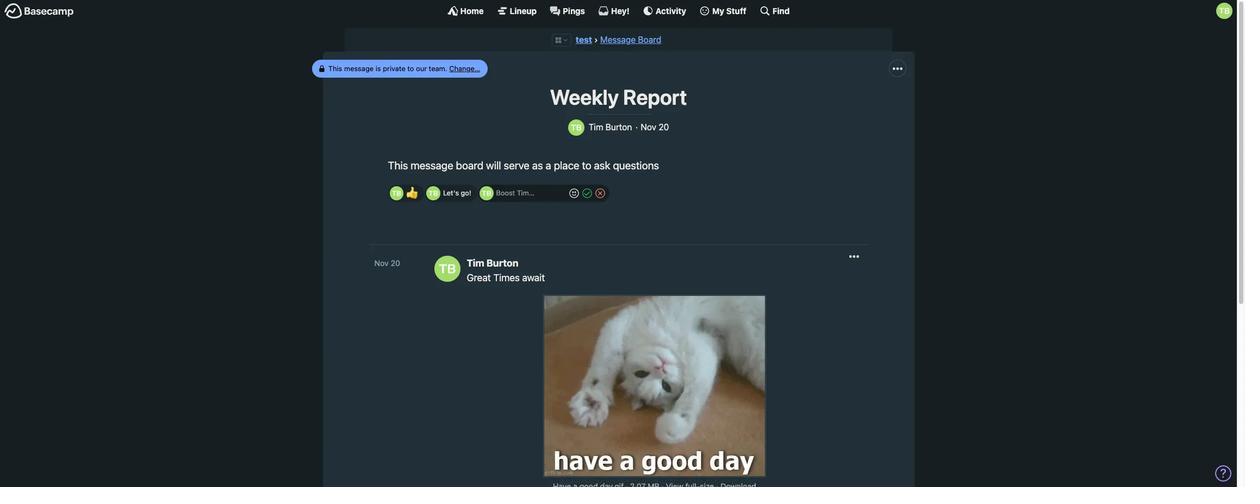 Task type: locate. For each thing, give the bounding box(es) containing it.
tim burton down weekly report
[[589, 123, 632, 132]]

tim burton image for 👍
[[390, 187, 403, 200]]

test link
[[576, 35, 592, 45]]

0 vertical spatial 20
[[659, 123, 669, 132]]

1 vertical spatial message
[[411, 159, 453, 172]]

to
[[407, 64, 414, 73], [582, 159, 591, 172]]

0 horizontal spatial burton
[[487, 258, 518, 269]]

nov 20 element
[[641, 123, 669, 133], [374, 259, 400, 268]]

a
[[546, 159, 551, 172]]

1 vertical spatial this
[[388, 159, 408, 172]]

1 vertical spatial burton
[[487, 258, 518, 269]]

tim burton image left great
[[434, 256, 460, 282]]

20
[[659, 123, 669, 132], [391, 259, 400, 268]]

this
[[328, 64, 342, 73], [388, 159, 408, 172]]

0 horizontal spatial nov 20
[[374, 259, 400, 268]]

message up let's at the top left of page
[[411, 159, 453, 172]]

1 horizontal spatial 20
[[659, 123, 669, 132]]

tim up great
[[467, 258, 484, 269]]

1 horizontal spatial burton
[[605, 123, 632, 132]]

team.
[[429, 64, 447, 73]]

questions
[[613, 159, 659, 172]]

0 vertical spatial to
[[407, 64, 414, 73]]

1 horizontal spatial nov 20 element
[[641, 123, 669, 133]]

0 vertical spatial message
[[344, 64, 374, 73]]

pings button
[[550, 5, 585, 16]]

great times await
[[467, 273, 545, 284]]

1 horizontal spatial nov
[[641, 123, 656, 132]]

is
[[376, 64, 381, 73]]

tim burton image down weekly at the top left
[[568, 120, 584, 136]]

tim burton
[[589, 123, 632, 132], [467, 258, 518, 269]]

my
[[712, 6, 724, 15]]

hey! button
[[598, 5, 630, 16]]

private
[[383, 64, 405, 73]]

message
[[344, 64, 374, 73], [411, 159, 453, 172]]

0 horizontal spatial to
[[407, 64, 414, 73]]

tim burton image right "go!"
[[480, 187, 493, 200]]

burton down weekly report
[[605, 123, 632, 132]]

1 horizontal spatial tim
[[589, 123, 603, 132]]

tim burton image
[[568, 120, 584, 136], [480, 187, 493, 200], [434, 256, 460, 282]]

this for this message board will serve as a place to ask questions
[[388, 159, 408, 172]]

1 horizontal spatial message
[[411, 159, 453, 172]]

burton up great times await
[[487, 258, 518, 269]]

1 vertical spatial nov
[[374, 259, 389, 268]]

lineup link
[[497, 5, 537, 16]]

this up tim b. boosted the message with '👍' element
[[388, 159, 408, 172]]

message
[[600, 35, 636, 45]]

0 horizontal spatial tim burton image
[[390, 187, 403, 200]]

tim down weekly at the top left
[[589, 123, 603, 132]]

0 horizontal spatial tim
[[467, 258, 484, 269]]

0 vertical spatial nov 20 element
[[641, 123, 669, 133]]

1 vertical spatial tim burton
[[467, 258, 518, 269]]

tim burton image for let's go!
[[426, 187, 440, 200]]

0 horizontal spatial nov
[[374, 259, 389, 268]]

message for board
[[411, 159, 453, 172]]

lineup
[[510, 6, 537, 15]]

2 horizontal spatial tim burton image
[[568, 120, 584, 136]]

1 vertical spatial nov 20
[[374, 259, 400, 268]]

0 vertical spatial nov
[[641, 123, 656, 132]]

test
[[576, 35, 592, 45]]

1 horizontal spatial tim burton
[[589, 123, 632, 132]]

1 horizontal spatial this
[[388, 159, 408, 172]]

as
[[532, 159, 543, 172]]

0 horizontal spatial this
[[328, 64, 342, 73]]

1 horizontal spatial tim burton image
[[480, 187, 493, 200]]

tim burton image
[[1216, 3, 1233, 19], [390, 187, 403, 200], [426, 187, 440, 200]]

nov inside nov 20 link
[[374, 259, 389, 268]]

0 horizontal spatial nov 20 element
[[374, 259, 400, 268]]

1 vertical spatial to
[[582, 159, 591, 172]]

›
[[594, 35, 598, 45]]

times
[[493, 273, 520, 284]]

0 horizontal spatial message
[[344, 64, 374, 73]]

nov 20
[[641, 123, 669, 132], [374, 259, 400, 268]]

this message board will serve as a place to ask questions
[[388, 159, 659, 172]]

to left 'our' at the left top
[[407, 64, 414, 73]]

2 vertical spatial tim burton image
[[434, 256, 460, 282]]

tim burton image inside main element
[[1216, 3, 1233, 19]]

tim burton up great times await
[[467, 258, 518, 269]]

tim burton image inside tim b. boosted the message with 'let's go!' element
[[426, 187, 440, 200]]

tim burton image inside tim b. boosted the message with '👍' element
[[390, 187, 403, 200]]

0 horizontal spatial 20
[[391, 259, 400, 268]]

this message is private to our team. change…
[[328, 64, 480, 73]]

message left is
[[344, 64, 374, 73]]

my stuff button
[[699, 5, 746, 16]]

serve
[[504, 159, 530, 172]]

burton
[[605, 123, 632, 132], [487, 258, 518, 269]]

nov
[[641, 123, 656, 132], [374, 259, 389, 268]]

2 horizontal spatial tim burton image
[[1216, 3, 1233, 19]]

to left the ask
[[582, 159, 591, 172]]

0 vertical spatial this
[[328, 64, 342, 73]]

change… link
[[449, 64, 480, 73]]

this left is
[[328, 64, 342, 73]]

home link
[[447, 5, 484, 16]]

nov 20 link
[[374, 258, 423, 270]]

tim
[[589, 123, 603, 132], [467, 258, 484, 269]]

nov 20 inside nov 20 link
[[374, 259, 400, 268]]

0 vertical spatial nov 20
[[641, 123, 669, 132]]

nov 20 for rightmost nov 20 element
[[641, 123, 669, 132]]

1 horizontal spatial tim burton image
[[426, 187, 440, 200]]

› message board
[[594, 35, 661, 45]]

1 horizontal spatial nov 20
[[641, 123, 669, 132]]

1 vertical spatial 20
[[391, 259, 400, 268]]

board
[[456, 159, 483, 172]]

add a boost element
[[480, 187, 566, 200]]



Task type: describe. For each thing, give the bounding box(es) containing it.
Boost Tim… text field
[[496, 187, 566, 200]]

1 vertical spatial nov 20 element
[[374, 259, 400, 268]]

tim b. boosted the message with '👍' element
[[388, 185, 424, 202]]

20 for rightmost nov 20 element
[[659, 123, 669, 132]]

nov 20 for bottommost nov 20 element
[[374, 259, 400, 268]]

20 for bottommost nov 20 element
[[391, 259, 400, 268]]

change…
[[449, 64, 480, 73]]

find button
[[759, 5, 790, 16]]

message for is
[[344, 64, 374, 73]]

ask
[[594, 159, 610, 172]]

board
[[638, 35, 661, 45]]

will
[[486, 159, 501, 172]]

0 horizontal spatial tim burton
[[467, 258, 518, 269]]

👍
[[406, 187, 418, 199]]

go!
[[461, 189, 471, 197]]

find
[[773, 6, 790, 15]]

1 vertical spatial tim
[[467, 258, 484, 269]]

my stuff
[[712, 6, 746, 15]]

message board link
[[600, 35, 661, 45]]

this for this message is private to our team. change…
[[328, 64, 342, 73]]

0 horizontal spatial tim burton image
[[434, 256, 460, 282]]

await
[[522, 273, 545, 284]]

let's
[[443, 189, 459, 197]]

our
[[416, 64, 427, 73]]

let's go!
[[443, 189, 471, 197]]

main element
[[0, 0, 1237, 21]]

stuff
[[726, 6, 746, 15]]

Submit submit
[[579, 187, 595, 200]]

great
[[467, 273, 491, 284]]

place
[[554, 159, 579, 172]]

1 horizontal spatial to
[[582, 159, 591, 172]]

home
[[460, 6, 484, 15]]

report
[[623, 85, 687, 109]]

zoom have a good day.gif image
[[544, 297, 765, 477]]

activity
[[656, 6, 686, 15]]

pings
[[563, 6, 585, 15]]

activity link
[[643, 5, 686, 16]]

0 vertical spatial tim burton
[[589, 123, 632, 132]]

0 vertical spatial tim burton image
[[568, 120, 584, 136]]

switch accounts image
[[4, 3, 74, 20]]

tim b. boosted the message with 'let's go!' element
[[425, 185, 477, 202]]

0 vertical spatial tim
[[589, 123, 603, 132]]

weekly report
[[550, 85, 687, 109]]

weekly
[[550, 85, 619, 109]]

hey!
[[611, 6, 630, 15]]

0 vertical spatial burton
[[605, 123, 632, 132]]

1 vertical spatial tim burton image
[[480, 187, 493, 200]]



Task type: vqa. For each thing, say whether or not it's contained in the screenshot.
event image
no



